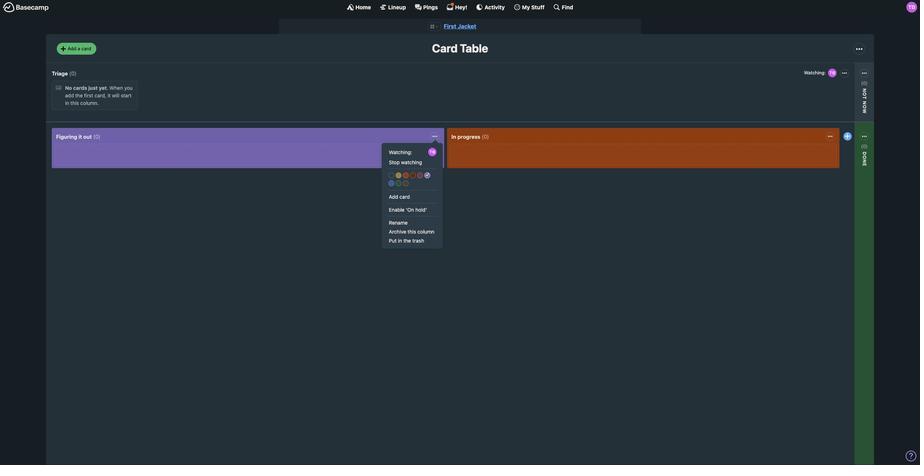 Task type: vqa. For each thing, say whether or not it's contained in the screenshot.
My Stuff
yes



Task type: describe. For each thing, give the bounding box(es) containing it.
tyler black image
[[427, 147, 437, 157]]

cards
[[73, 85, 87, 91]]

card table
[[432, 41, 488, 55]]

in
[[451, 133, 456, 140]]

hey! button
[[447, 3, 467, 11]]

pings
[[423, 4, 438, 10]]

when
[[110, 85, 123, 91]]

w
[[862, 109, 868, 114]]

no cards just yet
[[65, 85, 107, 91]]

1 vertical spatial tyler black image
[[827, 68, 837, 78]]

add a card link
[[57, 43, 96, 55]]

triage (0)
[[52, 70, 77, 76]]

figuring it out (0)
[[56, 133, 100, 140]]

the
[[75, 93, 83, 99]]

color it brown image
[[403, 180, 409, 186]]

activity
[[485, 4, 505, 10]]

rename link
[[387, 218, 437, 227]]

o for n o t n o w
[[862, 92, 868, 96]]

triage
[[52, 70, 68, 76]]

my stuff
[[522, 4, 545, 10]]

n o t n o w
[[862, 88, 868, 114]]

it inside '. when you add the first card, it will start in this column.'
[[108, 93, 111, 99]]

2 vertical spatial watching:
[[819, 158, 842, 164]]

add a card
[[68, 46, 91, 51]]

color it blue image
[[389, 180, 394, 186]]

table
[[460, 41, 488, 55]]

add for add card
[[389, 194, 398, 200]]

home
[[356, 4, 371, 10]]

2 o from the top
[[862, 105, 868, 109]]

my stuff button
[[513, 4, 545, 11]]

t
[[862, 96, 868, 99]]

0 vertical spatial tyler black image
[[907, 2, 917, 13]]

1 vertical spatial it
[[79, 133, 82, 140]]

out
[[83, 133, 92, 140]]

color it pink image
[[417, 172, 423, 178]]

. when you add the first card, it will start in this column.
[[65, 85, 133, 106]]

color it purple image
[[425, 172, 430, 178]]

no
[[65, 85, 72, 91]]

1 horizontal spatial card
[[400, 194, 410, 200]]

(0) right the out
[[93, 133, 100, 140]]

card,
[[95, 93, 106, 99]]

this
[[70, 100, 79, 106]]

d o n e
[[862, 152, 868, 166]]

color it orange image
[[403, 172, 409, 178]]

find button
[[553, 4, 573, 11]]

(0) up the "d"
[[861, 143, 868, 149]]

lineup link
[[380, 4, 406, 11]]

0 horizontal spatial card
[[81, 46, 91, 51]]

just
[[88, 85, 98, 91]]

1 n from the top
[[862, 101, 868, 105]]

stuff
[[531, 4, 545, 10]]

first
[[84, 93, 93, 99]]



Task type: locate. For each thing, give the bounding box(es) containing it.
it left will
[[108, 93, 111, 99]]

column.
[[80, 100, 99, 106]]

1 horizontal spatial it
[[108, 93, 111, 99]]

0 horizontal spatial it
[[79, 133, 82, 140]]

n down the "d"
[[862, 159, 868, 163]]

color it yellow image
[[396, 172, 402, 178]]

card right a
[[81, 46, 91, 51]]

in progress link
[[451, 133, 480, 140]]

progress
[[458, 133, 480, 140]]

0 horizontal spatial add
[[68, 46, 76, 51]]

0 vertical spatial n
[[862, 101, 868, 105]]

pings button
[[415, 4, 438, 11]]

in
[[65, 100, 69, 106]]

watching:
[[804, 70, 826, 75], [389, 149, 412, 155], [819, 158, 842, 164]]

home link
[[347, 4, 371, 11]]

o
[[862, 92, 868, 96], [862, 105, 868, 109], [862, 155, 868, 159]]

None submit
[[817, 103, 867, 112], [387, 158, 437, 167], [817, 166, 867, 175], [387, 205, 437, 214], [387, 227, 437, 236], [387, 236, 437, 245], [817, 103, 867, 112], [387, 158, 437, 167], [817, 166, 867, 175], [387, 205, 437, 214], [387, 227, 437, 236], [387, 236, 437, 245]]

d
[[862, 152, 868, 155]]

hey!
[[455, 4, 467, 10]]

a
[[78, 46, 80, 51]]

yet
[[99, 85, 107, 91]]

e
[[862, 163, 868, 166]]

first
[[444, 23, 456, 29]]

0 vertical spatial card
[[81, 46, 91, 51]]

(0) right progress
[[482, 133, 489, 140]]

1 vertical spatial card
[[400, 194, 410, 200]]

my
[[522, 4, 530, 10]]

option group
[[387, 171, 437, 188]]

.
[[107, 85, 108, 91]]

0 vertical spatial it
[[108, 93, 111, 99]]

n down t at the right of the page
[[862, 101, 868, 105]]

0 vertical spatial add
[[68, 46, 76, 51]]

card
[[432, 41, 458, 55]]

1 vertical spatial watching:
[[389, 149, 412, 155]]

find
[[562, 4, 573, 10]]

add
[[65, 93, 74, 99]]

first jacket
[[444, 23, 476, 29]]

jacket
[[458, 23, 476, 29]]

(0) right triage
[[69, 70, 77, 76]]

1 vertical spatial add
[[389, 194, 398, 200]]

it
[[108, 93, 111, 99], [79, 133, 82, 140]]

o for d o n e
[[862, 155, 868, 159]]

2 vertical spatial o
[[862, 155, 868, 159]]

lineup
[[388, 4, 406, 10]]

rename
[[389, 219, 408, 226]]

color it green image
[[396, 180, 402, 186]]

color it red image
[[410, 172, 416, 178]]

1 o from the top
[[862, 92, 868, 96]]

n
[[862, 101, 868, 105], [862, 159, 868, 163]]

1 vertical spatial n
[[862, 159, 868, 163]]

1 horizontal spatial add
[[389, 194, 398, 200]]

card
[[81, 46, 91, 51], [400, 194, 410, 200]]

add card
[[389, 194, 410, 200]]

add for add a card
[[68, 46, 76, 51]]

main element
[[0, 0, 920, 14]]

3 o from the top
[[862, 155, 868, 159]]

add
[[68, 46, 76, 51], [389, 194, 398, 200]]

triage link
[[52, 70, 68, 76]]

will
[[112, 93, 119, 99]]

it left the out
[[79, 133, 82, 140]]

0 vertical spatial o
[[862, 92, 868, 96]]

in progress (0)
[[451, 133, 489, 140]]

switch accounts image
[[3, 2, 49, 13]]

0 vertical spatial watching:
[[804, 70, 826, 75]]

figuring it out link
[[56, 133, 92, 140]]

activity link
[[476, 4, 505, 11]]

card down color it brown icon
[[400, 194, 410, 200]]

start
[[121, 93, 132, 99]]

add card link
[[387, 192, 437, 201]]

n
[[862, 88, 868, 92]]

2 n from the top
[[862, 159, 868, 163]]

(0) up n
[[861, 80, 868, 86]]

tyler black image
[[907, 2, 917, 13], [827, 68, 837, 78]]

(0)
[[69, 70, 77, 76], [861, 80, 868, 86], [93, 133, 100, 140], [482, 133, 489, 140], [861, 143, 868, 149]]

o up the "e"
[[862, 155, 868, 159]]

color it white image
[[389, 172, 394, 178]]

figuring
[[56, 133, 77, 140]]

o down t at the right of the page
[[862, 105, 868, 109]]

0 horizontal spatial tyler black image
[[827, 68, 837, 78]]

you
[[124, 85, 133, 91]]

1 horizontal spatial tyler black image
[[907, 2, 917, 13]]

first jacket link
[[444, 23, 476, 29]]

add left a
[[68, 46, 76, 51]]

o up w
[[862, 92, 868, 96]]

add down color it blue icon at the top left of page
[[389, 194, 398, 200]]

1 vertical spatial o
[[862, 105, 868, 109]]



